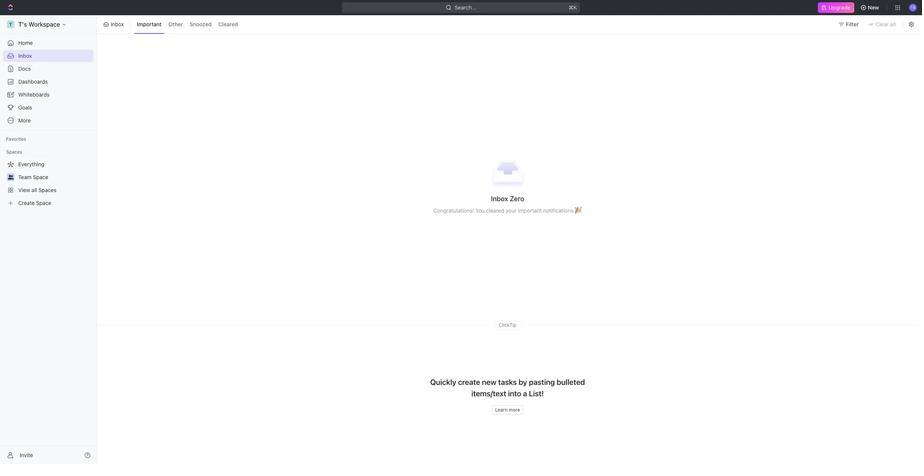Task type: locate. For each thing, give the bounding box(es) containing it.
dashboards link
[[3, 76, 94, 88]]

create space link
[[3, 197, 92, 209]]

t's
[[18, 21, 27, 28]]

snoozed
[[190, 21, 212, 27]]

user group image
[[8, 175, 14, 180]]

tree containing everything
[[3, 158, 94, 209]]

1 vertical spatial spaces
[[38, 187, 56, 193]]

important
[[518, 207, 542, 214]]

0 vertical spatial all
[[891, 21, 896, 27]]

0 horizontal spatial spaces
[[6, 149, 22, 155]]

1 horizontal spatial inbox
[[111, 21, 124, 27]]

inbox
[[111, 21, 124, 27], [18, 52, 32, 59], [491, 195, 508, 203]]

whiteboards link
[[3, 89, 94, 101]]

all inside 'sidebar' navigation
[[32, 187, 37, 193]]

create space
[[18, 200, 51, 206]]

into
[[508, 389, 522, 398]]

⌘k
[[569, 4, 577, 11]]

view
[[18, 187, 30, 193]]

a
[[523, 389, 527, 398]]

all inside "button"
[[891, 21, 896, 27]]

create
[[458, 378, 480, 387]]

congratulations!
[[434, 207, 474, 214]]

important button
[[134, 18, 164, 30]]

list!
[[529, 389, 544, 398]]

items/text
[[472, 389, 507, 398]]

inbox left important at the left top of page
[[111, 21, 124, 27]]

filter button
[[836, 18, 864, 30]]

clear
[[876, 21, 889, 27]]

favorites button
[[3, 135, 29, 144]]

learn more
[[495, 407, 520, 413]]

other
[[169, 21, 183, 27]]

tree
[[3, 158, 94, 209]]

0 horizontal spatial all
[[32, 187, 37, 193]]

other button
[[166, 18, 186, 30]]

1 horizontal spatial spaces
[[38, 187, 56, 193]]

congratulations! you cleared your important notifications 🎉
[[434, 207, 582, 214]]

2 horizontal spatial inbox
[[491, 195, 508, 203]]

spaces
[[6, 149, 22, 155], [38, 187, 56, 193]]

space
[[33, 174, 48, 180], [36, 200, 51, 206]]

1 vertical spatial space
[[36, 200, 51, 206]]

upgrade link
[[818, 2, 855, 13]]

quickly
[[430, 378, 457, 387]]

0 vertical spatial space
[[33, 174, 48, 180]]

spaces inside view all spaces link
[[38, 187, 56, 193]]

tasks
[[498, 378, 517, 387]]

all
[[891, 21, 896, 27], [32, 187, 37, 193]]

spaces down favorites button
[[6, 149, 22, 155]]

everything link
[[3, 158, 92, 170]]

upgrade
[[829, 4, 851, 11]]

home link
[[3, 37, 94, 49]]

docs link
[[3, 63, 94, 75]]

spaces up create space link
[[38, 187, 56, 193]]

dashboards
[[18, 78, 48, 85]]

workspace
[[29, 21, 60, 28]]

inbox up cleared
[[491, 195, 508, 203]]

goals link
[[3, 102, 94, 114]]

learn
[[495, 407, 508, 413]]

space down view all spaces link
[[36, 200, 51, 206]]

snoozed button
[[187, 18, 214, 30]]

cleared
[[218, 21, 238, 27]]

favorites
[[6, 136, 26, 142]]

create
[[18, 200, 35, 206]]

0 horizontal spatial inbox
[[18, 52, 32, 59]]

inbox down home in the left top of the page
[[18, 52, 32, 59]]

1 horizontal spatial all
[[891, 21, 896, 27]]

0 vertical spatial spaces
[[6, 149, 22, 155]]

inbox inside 'sidebar' navigation
[[18, 52, 32, 59]]

new
[[482, 378, 497, 387]]

tab list containing important
[[133, 14, 242, 35]]

tab list
[[133, 14, 242, 35]]

new button
[[858, 2, 884, 14]]

1 vertical spatial inbox
[[18, 52, 32, 59]]

all right view
[[32, 187, 37, 193]]

space up view all spaces
[[33, 174, 48, 180]]

quickly create new tasks by pasting bulleted items/text into a list!
[[430, 378, 585, 398]]

1 vertical spatial all
[[32, 187, 37, 193]]

all right clear
[[891, 21, 896, 27]]

all for clear
[[891, 21, 896, 27]]

0 vertical spatial inbox
[[111, 21, 124, 27]]

clear all button
[[865, 18, 901, 30]]



Task type: vqa. For each thing, say whether or not it's contained in the screenshot.
WHEN NAVIGATING TO SPACES, FOLDERS, AND LISTS IN CLICKUP, YOU CAN SET WHICH VIEW(S) ARE AUTOMATICALLY CREATED AND REQUIRED, WITHOUT HAVING TO CREATE THEM MANUALLY. THESE VIEWS CANNOT BE DELETED.
no



Task type: describe. For each thing, give the bounding box(es) containing it.
sidebar navigation
[[0, 15, 99, 464]]

inbox zero
[[491, 195, 524, 203]]

inbox link
[[3, 50, 94, 62]]

tb
[[911, 5, 916, 10]]

space for team space
[[33, 174, 48, 180]]

cleared button
[[216, 18, 241, 30]]

home
[[18, 40, 33, 46]]

your
[[506, 207, 517, 214]]

docs
[[18, 65, 31, 72]]

zero
[[510, 195, 524, 203]]

cleared
[[486, 207, 505, 214]]

pasting
[[529, 378, 555, 387]]

bulleted
[[557, 378, 585, 387]]

tb button
[[907, 2, 919, 14]]

🎉
[[575, 207, 582, 214]]

whiteboards
[[18, 91, 50, 98]]

more
[[509, 407, 520, 413]]

tree inside 'sidebar' navigation
[[3, 158, 94, 209]]

team space link
[[18, 171, 92, 183]]

invite
[[20, 452, 33, 458]]

t
[[9, 21, 12, 27]]

team
[[18, 174, 32, 180]]

important
[[137, 21, 162, 27]]

clicktip
[[499, 322, 517, 328]]

search...
[[455, 4, 477, 11]]

all for view
[[32, 187, 37, 193]]

clear all
[[876, 21, 896, 27]]

t's workspace
[[18, 21, 60, 28]]

you
[[476, 207, 485, 214]]

2 vertical spatial inbox
[[491, 195, 508, 203]]

more button
[[3, 115, 94, 127]]

notifications
[[543, 207, 574, 214]]

more
[[18, 117, 31, 124]]

filter
[[846, 21, 859, 27]]

goals
[[18, 104, 32, 111]]

view all spaces
[[18, 187, 56, 193]]

new
[[868, 4, 880, 11]]

learn more link
[[492, 406, 523, 415]]

team space
[[18, 174, 48, 180]]

view all spaces link
[[3, 184, 92, 196]]

t's workspace, , element
[[7, 21, 14, 28]]

everything
[[18, 161, 44, 167]]

by
[[519, 378, 527, 387]]

space for create space
[[36, 200, 51, 206]]



